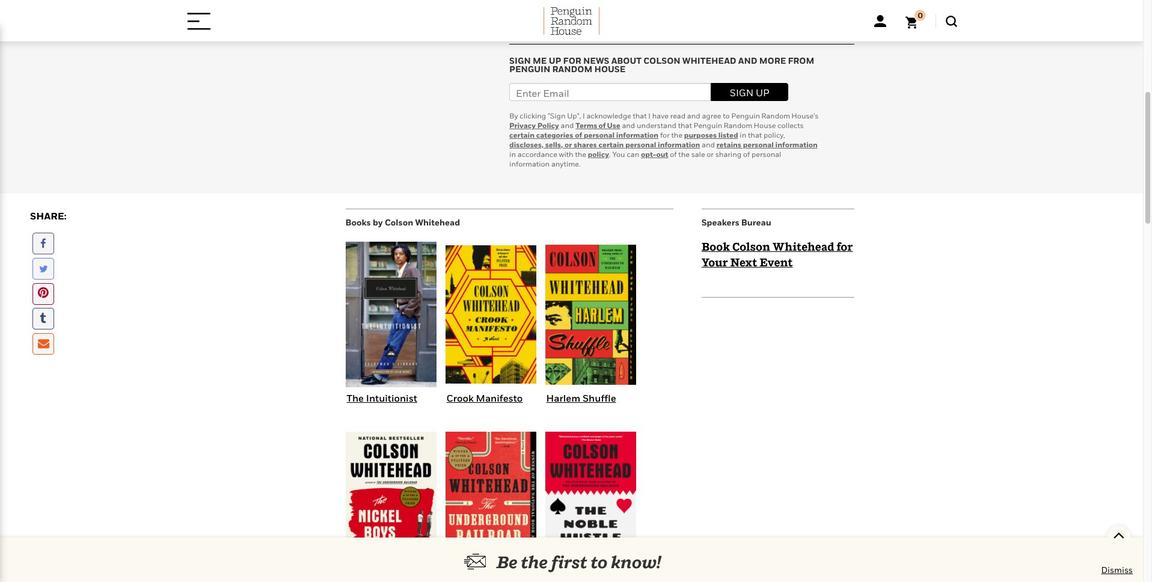 Task type: vqa. For each thing, say whether or not it's contained in the screenshot.
opt-
yes



Task type: describe. For each thing, give the bounding box(es) containing it.
1 vertical spatial that
[[678, 121, 692, 130]]

whitehead inside the book colson whitehead for your next event
[[773, 241, 835, 253]]

the right be
[[521, 552, 548, 572]]

opt-
[[641, 150, 657, 159]]

sale
[[692, 150, 705, 159]]

intuitionist
[[366, 392, 417, 404]]

expand/collapse sign up banner image
[[1114, 526, 1125, 544]]

or inside of the sale or sharing of personal information anytime.
[[707, 150, 714, 159]]

can
[[627, 150, 640, 159]]

2 i from the left
[[649, 111, 651, 120]]

opt-out link
[[641, 150, 669, 159]]

for for book
[[837, 241, 853, 253]]

your
[[702, 256, 728, 269]]

collects
[[778, 121, 804, 130]]

sells,
[[545, 140, 563, 149]]

have
[[653, 111, 669, 120]]

harlem shuffle link
[[547, 392, 616, 404]]

penguin random house's
[[732, 111, 819, 120]]

be
[[497, 552, 518, 572]]

for inside 'by clicking "sign up", i acknowledge that i have read and agree to penguin random house's privacy policy and terms of use and understand that penguin random house collects certain categories of personal information for the purposes listed in that policy, discloses, sells, or shares certain personal information and retains personal information in accordance with the policy . you can opt-out'
[[660, 131, 670, 140]]

1 vertical spatial whitehead
[[415, 217, 460, 227]]

up inside button
[[756, 87, 770, 99]]

speakers bureau
[[702, 217, 772, 227]]

privacy
[[510, 121, 536, 130]]

more
[[760, 55, 786, 66]]

crook manifesto
[[447, 392, 523, 404]]

1 vertical spatial in
[[510, 150, 516, 159]]

retains
[[717, 140, 742, 149]]

book colson whitehead for your next event link
[[702, 241, 853, 269]]

by
[[373, 217, 383, 227]]

know!
[[611, 552, 661, 572]]

personal down terms of use
[[584, 131, 615, 140]]

categories
[[536, 131, 573, 140]]

twitter image
[[39, 264, 48, 274]]

1 horizontal spatial in
[[740, 131, 747, 140]]

or inside 'by clicking "sign up", i acknowledge that i have read and agree to penguin random house's privacy policy and terms of use and understand that penguin random house collects certain categories of personal information for the purposes listed in that policy, discloses, sells, or shares certain personal information and retains personal information in accordance with the policy . you can opt-out'
[[565, 140, 572, 149]]

speakers
[[702, 217, 740, 227]]

you
[[613, 150, 625, 159]]

crook manifesto link
[[447, 392, 523, 404]]

the inside of the sale or sharing of personal information anytime.
[[679, 150, 690, 159]]

and down acknowledge
[[622, 121, 635, 130]]

the
[[347, 392, 364, 404]]

sign for sign me up for news about colson whitehead and more from penguin random house
[[510, 55, 531, 66]]

retains personal information link
[[717, 140, 818, 149]]

by clicking "sign up", i acknowledge that i have read and agree to penguin random house's privacy policy and terms of use and understand that penguin random house collects certain categories of personal information for the purposes listed in that policy, discloses, sells, or shares certain personal information and retains personal information in accordance with the policy . you can opt-out
[[510, 111, 819, 159]]

out
[[657, 150, 669, 159]]

discloses, sells, or shares certain personal information link
[[510, 140, 700, 149]]

me
[[533, 55, 547, 66]]

be the first to know!
[[497, 552, 661, 572]]

sign in image
[[874, 15, 886, 27]]

"sign
[[548, 111, 566, 120]]

with
[[559, 150, 574, 159]]

about
[[612, 55, 642, 66]]

0 vertical spatial that
[[633, 111, 647, 120]]

up inside the sign me up for news about colson whitehead and more from penguin random house
[[549, 55, 561, 66]]

harlem
[[547, 392, 581, 404]]

to inside 'by clicking "sign up", i acknowledge that i have read and agree to penguin random house's privacy policy and terms of use and understand that penguin random house collects certain categories of personal information for the purposes listed in that policy, discloses, sells, or shares certain personal information and retains personal information in accordance with the policy . you can opt-out'
[[723, 111, 730, 120]]

the down read
[[672, 131, 683, 140]]

agree
[[702, 111, 721, 120]]

1 horizontal spatial of
[[670, 150, 677, 159]]

and inside the sign me up for news about colson whitehead and more from penguin random house
[[739, 55, 758, 66]]

sign up
[[730, 87, 770, 99]]

and right read
[[687, 111, 701, 120]]

of the sale or sharing of personal information anytime.
[[510, 150, 782, 168]]

listed
[[719, 131, 738, 140]]

whitehead inside the sign me up for news about colson whitehead and more from penguin random house
[[683, 55, 737, 66]]

privacy policy link
[[510, 121, 559, 130]]

by
[[510, 111, 518, 120]]

the intuitionist
[[347, 392, 417, 404]]

1 vertical spatial certain
[[599, 140, 624, 149]]

accordance
[[518, 150, 558, 159]]

0 horizontal spatial to
[[591, 552, 608, 572]]

book
[[702, 241, 730, 253]]

Enter Email email field
[[510, 83, 711, 101]]

sign me up for news about colson whitehead and more from penguin random house
[[510, 55, 815, 74]]

policy
[[588, 150, 609, 159]]

and down purposes listed link
[[702, 140, 715, 149]]

books by colson whitehead
[[346, 217, 460, 227]]

sign for sign up
[[730, 87, 754, 99]]



Task type: locate. For each thing, give the bounding box(es) containing it.
books
[[346, 217, 371, 227]]

colson up next
[[733, 241, 771, 253]]

up up penguin random house's
[[756, 87, 770, 99]]

purposes listed link
[[684, 131, 738, 140]]

of right sharing
[[743, 150, 750, 159]]

0 horizontal spatial of
[[575, 131, 582, 140]]

colson right about on the top right of the page
[[644, 55, 681, 66]]

sign up button
[[711, 83, 789, 101]]

up right me
[[549, 55, 561, 66]]

1 vertical spatial to
[[591, 552, 608, 572]]

of right out
[[670, 150, 677, 159]]

dismiss link
[[1102, 564, 1133, 576]]

manifesto
[[476, 392, 523, 404]]

sign
[[510, 55, 531, 66], [730, 87, 754, 99]]

whitehead up sign up button
[[683, 55, 737, 66]]

pinterest image
[[38, 287, 49, 299]]

personal down retains personal information link
[[752, 150, 782, 159]]

in
[[740, 131, 747, 140], [510, 150, 516, 159]]

bureau
[[742, 217, 772, 227]]

or
[[565, 140, 572, 149], [707, 150, 714, 159]]

to right first
[[591, 552, 608, 572]]

from
[[788, 55, 815, 66]]

0 horizontal spatial certain
[[510, 131, 535, 140]]

for
[[563, 55, 582, 66], [660, 131, 670, 140], [837, 241, 853, 253]]

whitehead up event
[[773, 241, 835, 253]]

2 vertical spatial colson
[[733, 241, 771, 253]]

1 i from the left
[[583, 111, 585, 120]]

certain up .
[[599, 140, 624, 149]]

information down collects
[[776, 140, 818, 149]]

2 vertical spatial for
[[837, 241, 853, 253]]

to up penguin random house
[[723, 111, 730, 120]]

that down read
[[678, 121, 692, 130]]

0 horizontal spatial or
[[565, 140, 572, 149]]

for inside the book colson whitehead for your next event
[[837, 241, 853, 253]]

that up retains personal information link
[[748, 131, 762, 140]]

policy,
[[764, 131, 785, 140]]

policy link
[[588, 150, 609, 159]]

that
[[633, 111, 647, 120], [678, 121, 692, 130], [748, 131, 762, 140]]

1 horizontal spatial certain
[[599, 140, 624, 149]]

1 horizontal spatial whitehead
[[683, 55, 737, 66]]

of up shares
[[575, 131, 582, 140]]

certain
[[510, 131, 535, 140], [599, 140, 624, 149]]

0 vertical spatial up
[[549, 55, 561, 66]]

and left more
[[739, 55, 758, 66]]

personal up can
[[626, 140, 656, 149]]

to
[[723, 111, 730, 120], [591, 552, 608, 572]]

information down accordance
[[510, 159, 550, 168]]

information up can
[[617, 131, 659, 140]]

2 vertical spatial that
[[748, 131, 762, 140]]

0 vertical spatial whitehead
[[683, 55, 737, 66]]

personal inside of the sale or sharing of personal information anytime.
[[752, 150, 782, 159]]

i
[[583, 111, 585, 120], [649, 111, 651, 120]]

the left sale
[[679, 150, 690, 159]]

certain down privacy
[[510, 131, 535, 140]]

for for sign
[[563, 55, 582, 66]]

first
[[551, 552, 588, 572]]

1 vertical spatial or
[[707, 150, 714, 159]]

the intuitionist link
[[347, 392, 417, 404]]

share:
[[30, 210, 67, 222]]

0 horizontal spatial i
[[583, 111, 585, 120]]

2 horizontal spatial colson
[[733, 241, 771, 253]]

in down penguin random house
[[740, 131, 747, 140]]

sharing
[[716, 150, 742, 159]]

1 horizontal spatial to
[[723, 111, 730, 120]]

colson right by
[[385, 217, 413, 227]]

and
[[739, 55, 758, 66], [687, 111, 701, 120], [561, 121, 574, 130], [622, 121, 635, 130], [702, 140, 715, 149]]

shares
[[574, 140, 597, 149]]

0 vertical spatial or
[[565, 140, 572, 149]]

.
[[609, 150, 611, 159]]

shuffle
[[583, 392, 616, 404]]

clicking
[[520, 111, 546, 120]]

2 horizontal spatial that
[[748, 131, 762, 140]]

0 horizontal spatial whitehead
[[415, 217, 460, 227]]

1 horizontal spatial colson
[[644, 55, 681, 66]]

terms of use link
[[576, 121, 621, 130]]

colson inside the sign me up for news about colson whitehead and more from penguin random house
[[644, 55, 681, 66]]

read
[[671, 111, 686, 120]]

colson inside the book colson whitehead for your next event
[[733, 241, 771, 253]]

envelope image
[[38, 338, 49, 350]]

information up out
[[658, 140, 700, 149]]

that up understand
[[633, 111, 647, 120]]

the
[[672, 131, 683, 140], [575, 150, 586, 159], [679, 150, 690, 159], [521, 552, 548, 572]]

1 vertical spatial colson
[[385, 217, 413, 227]]

2 vertical spatial whitehead
[[773, 241, 835, 253]]

of inside 'by clicking "sign up", i acknowledge that i have read and agree to penguin random house's privacy policy and terms of use and understand that penguin random house collects certain categories of personal information for the purposes listed in that policy, discloses, sells, or shares certain personal information and retains personal information in accordance with the policy . you can opt-out'
[[575, 131, 582, 140]]

1 horizontal spatial or
[[707, 150, 714, 159]]

1 horizontal spatial up
[[756, 87, 770, 99]]

terms of use
[[576, 121, 621, 130]]

0 horizontal spatial that
[[633, 111, 647, 120]]

and down up",
[[561, 121, 574, 130]]

anytime.
[[552, 159, 581, 168]]

sign left me
[[510, 55, 531, 66]]

penguin
[[510, 64, 551, 74]]

dismiss
[[1102, 565, 1133, 575]]

in down discloses,
[[510, 150, 516, 159]]

1 horizontal spatial sign
[[730, 87, 754, 99]]

shopping cart image
[[906, 10, 926, 29]]

book colson whitehead for your next event
[[702, 241, 853, 269]]

certain categories of personal information link
[[510, 131, 659, 140]]

1 horizontal spatial that
[[678, 121, 692, 130]]

information inside of the sale or sharing of personal information anytime.
[[510, 159, 550, 168]]

acknowledge
[[587, 111, 631, 120]]

harlem shuffle
[[547, 392, 616, 404]]

understand
[[637, 121, 677, 130]]

search image
[[946, 15, 957, 27]]

purposes
[[684, 131, 717, 140]]

news
[[584, 55, 610, 66]]

or right sale
[[707, 150, 714, 159]]

0 vertical spatial to
[[723, 111, 730, 120]]

0 vertical spatial in
[[740, 131, 747, 140]]

colson
[[644, 55, 681, 66], [385, 217, 413, 227], [733, 241, 771, 253]]

0 horizontal spatial up
[[549, 55, 561, 66]]

crook
[[447, 392, 474, 404]]

random
[[553, 64, 593, 74]]

1 vertical spatial for
[[660, 131, 670, 140]]

sign inside button
[[730, 87, 754, 99]]

i left have
[[649, 111, 651, 120]]

for inside the sign me up for news about colson whitehead and more from penguin random house
[[563, 55, 582, 66]]

event
[[760, 256, 793, 269]]

next
[[731, 256, 758, 269]]

discloses,
[[510, 140, 544, 149]]

i right up",
[[583, 111, 585, 120]]

or up with
[[565, 140, 572, 149]]

information
[[617, 131, 659, 140], [658, 140, 700, 149], [776, 140, 818, 149], [510, 159, 550, 168]]

0 vertical spatial certain
[[510, 131, 535, 140]]

1 horizontal spatial i
[[649, 111, 651, 120]]

facebook image
[[40, 239, 46, 249]]

up
[[549, 55, 561, 66], [756, 87, 770, 99]]

0 vertical spatial for
[[563, 55, 582, 66]]

policy
[[538, 121, 559, 130]]

0 vertical spatial colson
[[644, 55, 681, 66]]

the down shares
[[575, 150, 586, 159]]

whitehead
[[683, 55, 737, 66], [415, 217, 460, 227], [773, 241, 835, 253]]

whitehead right by
[[415, 217, 460, 227]]

up",
[[567, 111, 581, 120]]

personal
[[584, 131, 615, 140], [626, 140, 656, 149], [743, 140, 774, 149], [752, 150, 782, 159]]

0 horizontal spatial for
[[563, 55, 582, 66]]

2 horizontal spatial for
[[837, 241, 853, 253]]

tumblr image
[[40, 314, 46, 325]]

penguin random house
[[694, 121, 776, 130]]

0 vertical spatial sign
[[510, 55, 531, 66]]

1 vertical spatial sign
[[730, 87, 754, 99]]

penguin random house image
[[544, 7, 600, 35]]

house
[[595, 64, 626, 74]]

0 horizontal spatial in
[[510, 150, 516, 159]]

sign up penguin random house
[[730, 87, 754, 99]]

0 horizontal spatial sign
[[510, 55, 531, 66]]

2 horizontal spatial of
[[743, 150, 750, 159]]

sign inside the sign me up for news about colson whitehead and more from penguin random house
[[510, 55, 531, 66]]

1 horizontal spatial for
[[660, 131, 670, 140]]

0 horizontal spatial colson
[[385, 217, 413, 227]]

1 vertical spatial up
[[756, 87, 770, 99]]

of
[[575, 131, 582, 140], [670, 150, 677, 159], [743, 150, 750, 159]]

personal down policy,
[[743, 140, 774, 149]]

2 horizontal spatial whitehead
[[773, 241, 835, 253]]



